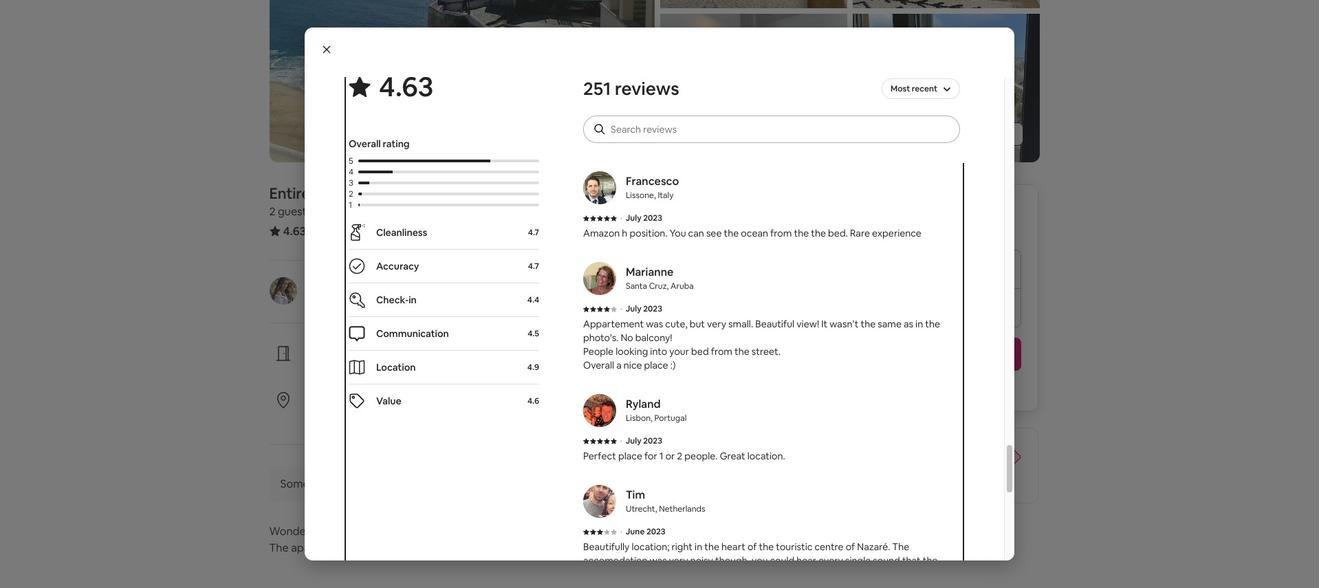 Task type: locate. For each thing, give the bounding box(es) containing it.
overall inside appartement was cute, but very small. beautiful view! it wasn't the same as in the photo's. no balcony! people looking into your bed from the street. overall a nice place :)
[[583, 359, 615, 372]]

experience
[[872, 227, 922, 239]]

july up h
[[626, 213, 642, 224]]

host profile picture image
[[269, 277, 297, 305]]

1 horizontal spatial recent
[[912, 83, 938, 94]]

lovely studio/apartment in sítio da nazaré 2 image 4 image
[[853, 0, 1040, 8]]

0 horizontal spatial you
[[670, 227, 686, 239]]

translated.
[[452, 477, 506, 491]]

2 july from the top
[[626, 213, 642, 224]]

1
[[349, 200, 352, 211], [319, 204, 324, 219], [381, 204, 386, 219], [415, 204, 420, 219], [660, 450, 664, 462]]

value
[[376, 395, 402, 407]]

1 horizontal spatial 251 reviews
[[583, 77, 680, 100]]

· july 2023 up for
[[621, 436, 663, 447]]

with inside self check-in check yourself in with the lockbox.
[[391, 363, 410, 375]]

very right 'but'
[[707, 318, 727, 330]]

an
[[677, 136, 688, 149]]

reviews down bedroom
[[334, 224, 374, 238]]

place right incredible
[[629, 136, 653, 149]]

entire
[[269, 184, 310, 203]]

12/22/2023 button
[[800, 250, 1022, 288]]

in up noisy
[[695, 541, 703, 553]]

1 vertical spatial 4.63
[[283, 224, 306, 239]]

host
[[788, 582, 808, 588]]

0 vertical spatial 251 reviews
[[583, 77, 680, 100]]

with left an
[[656, 136, 675, 149]]

recent inside popup button
[[912, 83, 938, 94]]

cannot
[[777, 136, 808, 149]]

3 july from the top
[[626, 303, 642, 314]]

251 reviews down bedroom
[[315, 224, 374, 238]]

by
[[354, 277, 367, 291]]

1 vertical spatial place
[[644, 359, 669, 372]]

1 horizontal spatial 4.63
[[379, 69, 434, 105]]

· july 2023
[[621, 122, 663, 133], [621, 213, 663, 224], [621, 303, 663, 314], [621, 436, 663, 447]]

0 vertical spatial bed
[[388, 204, 408, 219]]

1 horizontal spatial overall
[[583, 359, 615, 372]]

beautifully location; right in the heart of the touristic centre of nazaré. the accomodation was very noisy though, you could hear every single sound that the neighbors made, we slept really bad. the accessories and equipment in the appartment were only the bare minimum. the host was passive and did not ans
[[583, 541, 959, 588]]

july down lisbon,
[[626, 436, 642, 447]]

great location 95% of recent guests gave the location a 5-star rating.
[[313, 392, 550, 422]]

place inside appartement was cute, but very small. beautiful view! it wasn't the same as in the photo's. no balcony! people looking into your bed from the street. overall a nice place :)
[[644, 359, 669, 372]]

0 horizontal spatial guests
[[278, 204, 312, 219]]

· july 2023 up the position. on the top of the page
[[621, 213, 663, 224]]

251 reviews up incredible
[[583, 77, 680, 100]]

0 vertical spatial 4.7
[[528, 227, 539, 238]]

2023 up location;
[[647, 526, 666, 537]]

some
[[280, 477, 309, 491]]

2023 down kevin
[[644, 122, 663, 133]]

overall up 5
[[349, 138, 381, 150]]

not
[[899, 582, 914, 588]]

2 down entire
[[269, 204, 276, 219]]

· july 2023 down kevin
[[621, 122, 663, 133]]

· july 2023 down 'santa'
[[621, 303, 663, 314]]

1 vertical spatial bed
[[692, 345, 709, 358]]

1 vertical spatial overall
[[583, 359, 615, 372]]

passive
[[829, 582, 862, 588]]

francesco lissone, italy
[[626, 174, 679, 201]]

in right the yourself
[[381, 363, 389, 375]]

1 vertical spatial 2
[[269, 204, 276, 219]]

ryland lisbon, portugal
[[626, 397, 687, 424]]

centre
[[815, 541, 844, 553]]

great right people.
[[720, 450, 746, 462]]

2023 down cruz,
[[644, 303, 663, 314]]

of inside your dates are $75 aud less than the avg. nightly rate of the last 60 days.
[[949, 458, 960, 473]]

guests down entire
[[278, 204, 312, 219]]

we
[[760, 136, 774, 149]]

july up incredible
[[626, 122, 642, 133]]

and down equipment
[[864, 582, 880, 588]]

hosted
[[313, 277, 351, 291]]

0 horizontal spatial with
[[391, 363, 410, 375]]

0 vertical spatial and
[[506, 541, 525, 555]]

with up value
[[391, 363, 410, 375]]

location left the '5-'
[[448, 409, 484, 422]]

was
[[646, 318, 663, 330], [650, 555, 667, 567], [810, 582, 827, 588]]

4.9
[[528, 362, 539, 373]]

was inside appartement was cute, but very small. beautiful view! it wasn't the same as in the photo's. no balcony! people looking into your bed from the street. overall a nice place :)
[[646, 318, 663, 330]]

ryland
[[626, 397, 661, 411]]

location down the yourself
[[345, 392, 388, 406]]

0 vertical spatial portugal
[[458, 184, 518, 203]]

0 vertical spatial a
[[617, 359, 622, 372]]

of
[[333, 409, 343, 422], [949, 458, 960, 473], [454, 541, 464, 555], [748, 541, 757, 553], [846, 541, 855, 553]]

0 horizontal spatial 251 reviews
[[315, 224, 374, 238]]

a left the '5-'
[[486, 409, 491, 422]]

0 horizontal spatial and
[[506, 541, 525, 555]]

guests down value
[[376, 409, 406, 422]]

1 down 3
[[349, 200, 352, 211]]

0 vertical spatial recent
[[912, 83, 938, 94]]

people.
[[685, 450, 718, 462]]

portugal inside ryland lisbon, portugal
[[655, 413, 687, 424]]

0 vertical spatial place
[[629, 136, 653, 149]]

enjoys
[[348, 541, 380, 555]]

1 horizontal spatial with
[[656, 136, 675, 149]]

you left can
[[670, 227, 686, 239]]

july down 'santa'
[[626, 303, 642, 314]]

italy
[[658, 190, 674, 201]]

the up that
[[893, 541, 910, 553]]

0 horizontal spatial very
[[669, 555, 688, 567]]

2 horizontal spatial 2
[[677, 450, 683, 462]]

1 down rental
[[319, 204, 324, 219]]

from down small.
[[711, 345, 733, 358]]

0 horizontal spatial location
[[345, 392, 388, 406]]

1 vertical spatial 4.7
[[528, 261, 539, 272]]

of up single
[[846, 541, 855, 553]]

2 right or
[[677, 450, 683, 462]]

2 vertical spatial 2
[[677, 450, 683, 462]]

Search reviews, Press 'Enter' to search text field
[[611, 122, 947, 136]]

1 horizontal spatial you
[[855, 382, 871, 394]]

0 vertical spatial was
[[646, 318, 663, 330]]

people
[[583, 345, 614, 358]]

santa
[[626, 281, 648, 292]]

1 vertical spatial guests
[[376, 409, 406, 422]]

very inside beautifully location; right in the heart of the touristic centre of nazaré. the accomodation was very noisy though, you could hear every single sound that the neighbors made, we slept really bad. the accessories and equipment in the appartment were only the bare minimum. the host was passive and did not ans
[[669, 555, 688, 567]]

1 vertical spatial from
[[711, 345, 733, 358]]

1 vertical spatial with
[[391, 363, 410, 375]]

wonderful ocean-facing frontline apartment. the apartment enjoys a unique view of the sea and nazareth.
[[269, 524, 576, 555]]

only
[[663, 582, 682, 588]]

accessories
[[765, 568, 817, 581]]

overall down people
[[583, 359, 615, 372]]

portugal down "ryland"
[[655, 413, 687, 424]]

accomodation
[[583, 555, 648, 567]]

0 vertical spatial reviews
[[615, 77, 680, 100]]

the inside self check-in check yourself in with the lockbox.
[[413, 363, 428, 375]]

0 horizontal spatial 251
[[315, 224, 332, 238]]

great up 95%
[[313, 392, 343, 406]]

· june 2023
[[621, 526, 666, 537]]

2023 for marianne
[[644, 303, 663, 314]]

1 vertical spatial a
[[486, 409, 491, 422]]

july for francesco
[[626, 213, 642, 224]]

2 vertical spatial was
[[810, 582, 827, 588]]

4.63 down 2 guests on the top left of the page
[[283, 224, 306, 239]]

location
[[345, 392, 388, 406], [448, 409, 484, 422]]

2 4.7 from the top
[[528, 261, 539, 272]]

1 horizontal spatial portugal
[[655, 413, 687, 424]]

place
[[629, 136, 653, 149], [644, 359, 669, 372], [619, 450, 643, 462]]

251 reviews inside the 4.63 dialog
[[583, 77, 680, 100]]

of up you
[[748, 541, 757, 553]]

1 horizontal spatial from
[[771, 227, 792, 239]]

unique
[[391, 541, 425, 555]]

· july 2023 for marianne
[[621, 303, 663, 314]]

1 vertical spatial reviews
[[334, 224, 374, 238]]

place left for
[[619, 450, 643, 462]]

0 vertical spatial from
[[771, 227, 792, 239]]

0 horizontal spatial a
[[383, 541, 389, 555]]

check-in
[[376, 294, 417, 306]]

1 vertical spatial 251
[[315, 224, 332, 238]]

1 left or
[[660, 450, 664, 462]]

1 horizontal spatial and
[[819, 568, 836, 581]]

1 vertical spatial portugal
[[655, 413, 687, 424]]

reviews inside the 4.63 dialog
[[615, 77, 680, 100]]

was up balcony!
[[646, 318, 663, 330]]

yourself
[[344, 363, 379, 375]]

place down the into
[[644, 359, 669, 372]]

4.63 inside dialog
[[379, 69, 434, 105]]

1 horizontal spatial great
[[720, 450, 746, 462]]

was right host
[[810, 582, 827, 588]]

1 horizontal spatial location
[[448, 409, 484, 422]]

a left nice
[[617, 359, 622, 372]]

wait
[[810, 136, 829, 149]]

3
[[349, 178, 354, 189]]

ryland image
[[583, 394, 617, 427], [583, 394, 617, 427]]

nazaré.
[[858, 541, 891, 553]]

5
[[349, 156, 353, 167]]

0 vertical spatial very
[[707, 318, 727, 330]]

you left "won't"
[[855, 382, 871, 394]]

0 horizontal spatial recent
[[345, 409, 374, 422]]

minimum.
[[723, 582, 767, 588]]

2 horizontal spatial a
[[617, 359, 622, 372]]

hear
[[797, 555, 817, 567]]

of right 95%
[[333, 409, 343, 422]]

0 vertical spatial 251
[[583, 77, 611, 100]]

from
[[771, 227, 792, 239], [711, 345, 733, 358]]

was down location;
[[650, 555, 667, 567]]

2 vertical spatial place
[[619, 450, 643, 462]]

4.7 for accuracy
[[528, 261, 539, 272]]

equipment
[[838, 568, 886, 581]]

from right ocean
[[771, 227, 792, 239]]

1 down entire rental unit in nazaré, portugal
[[381, 204, 386, 219]]

0 horizontal spatial 2
[[269, 204, 276, 219]]

you won't be charged yet
[[855, 382, 967, 394]]

some info has been automatically translated.
[[280, 477, 506, 491]]

incredible
[[583, 136, 627, 149]]

· for incredible place with an incredible view. we cannot wait to come back!!!
[[621, 122, 623, 133]]

self check-in check yourself in with the lockbox.
[[313, 345, 467, 375]]

and down the every
[[819, 568, 836, 581]]

4 july from the top
[[626, 436, 642, 447]]

or
[[666, 450, 675, 462]]

made,
[[630, 568, 658, 581]]

the down "accessories"
[[769, 582, 786, 588]]

incredible
[[690, 136, 733, 149]]

of down apartment.
[[454, 541, 464, 555]]

of right rate
[[949, 458, 960, 473]]

lovely studio/apartment in sítio da nazaré 2 image 2 image
[[660, 0, 847, 8]]

2 horizontal spatial and
[[864, 582, 880, 588]]

your
[[869, 444, 892, 459]]

$75 aud
[[944, 444, 988, 459]]

1 horizontal spatial very
[[707, 318, 727, 330]]

0 vertical spatial 2
[[349, 189, 354, 200]]

2023 up the position. on the top of the page
[[644, 213, 663, 224]]

the down wonderful
[[269, 541, 289, 555]]

in right the as
[[916, 318, 924, 330]]

1 horizontal spatial bed
[[692, 345, 709, 358]]

2 vertical spatial a
[[383, 541, 389, 555]]

0 horizontal spatial reviews
[[334, 224, 374, 238]]

0 vertical spatial 4.63
[[379, 69, 434, 105]]

the inside wonderful ocean-facing frontline apartment. the apartment enjoys a unique view of the sea and nazareth.
[[269, 541, 289, 555]]

251 down bedroom
[[315, 224, 332, 238]]

1 horizontal spatial 251
[[583, 77, 611, 100]]

1 horizontal spatial 2
[[349, 189, 354, 200]]

1 horizontal spatial a
[[486, 409, 491, 422]]

and right sea
[[506, 541, 525, 555]]

0 horizontal spatial overall
[[349, 138, 381, 150]]

4.63
[[379, 69, 434, 105], [283, 224, 306, 239]]

lovely studio/apartment in sítio da nazaré 2 image 1 image
[[269, 0, 655, 162]]

1 vertical spatial you
[[855, 382, 871, 394]]

:)
[[671, 359, 676, 372]]

0 horizontal spatial great
[[313, 392, 343, 406]]

a down facing
[[383, 541, 389, 555]]

recent right most on the top right of page
[[912, 83, 938, 94]]

0 vertical spatial great
[[313, 392, 343, 406]]

0 horizontal spatial from
[[711, 345, 733, 358]]

3 · july 2023 from the top
[[621, 303, 663, 314]]

portugal right nazaré,
[[458, 184, 518, 203]]

kevin image
[[583, 81, 617, 114]]

· for perfect place for 1 or 2 people. great location.
[[621, 436, 623, 447]]

251 left kevin
[[583, 77, 611, 100]]

2023 up for
[[644, 436, 663, 447]]

lovely studio/apartment in sítio da nazaré 2 image 3 image
[[660, 13, 847, 162]]

place for for
[[619, 450, 643, 462]]

1 4.7 from the top
[[528, 227, 539, 238]]

1 vertical spatial recent
[[345, 409, 374, 422]]

total
[[800, 221, 822, 233]]

1 vertical spatial great
[[720, 450, 746, 462]]

recent right 95%
[[345, 409, 374, 422]]

0 vertical spatial with
[[656, 136, 675, 149]]

a inside wonderful ocean-facing frontline apartment. the apartment enjoys a unique view of the sea and nazareth.
[[383, 541, 389, 555]]

2 up bedroom
[[349, 189, 354, 200]]

your
[[670, 345, 689, 358]]

0 horizontal spatial 4.63
[[283, 224, 306, 239]]

· for beautifully location; right in the heart of the touristic centre of nazaré. the accomodation was very noisy though, you could hear every single sound that the neighbors made, we slept really bad. the accessories and equipment in the appartment were only the bare minimum. the host was passive and did not ans
[[621, 526, 623, 537]]

great
[[313, 392, 343, 406], [720, 450, 746, 462]]

1 vertical spatial location
[[448, 409, 484, 422]]

251 reviews link
[[315, 224, 374, 238]]

0 vertical spatial you
[[670, 227, 686, 239]]

1 vertical spatial and
[[819, 568, 836, 581]]

4.63 up rating
[[379, 69, 434, 105]]

1 horizontal spatial guests
[[376, 409, 406, 422]]

check
[[313, 363, 342, 375]]

very down right
[[669, 555, 688, 567]]

recent
[[912, 83, 938, 94], [345, 409, 374, 422]]

2 · july 2023 from the top
[[621, 213, 663, 224]]

july for marianne
[[626, 303, 642, 314]]

beautiful
[[756, 318, 795, 330]]

that
[[903, 555, 921, 567]]

4.4
[[528, 294, 539, 306]]

marianne
[[626, 265, 674, 279]]

1 vertical spatial very
[[669, 555, 688, 567]]

appartement was cute, but very small. beautiful view! it wasn't the same as in the photo's. no balcony! people looking into your bed from the street. overall a nice place :)
[[583, 318, 941, 372]]

francesco image
[[583, 171, 617, 204], [583, 171, 617, 204]]

4 · july 2023 from the top
[[621, 436, 663, 447]]

apartment.
[[440, 524, 497, 539]]

bed down entire rental unit in nazaré, portugal
[[388, 204, 408, 219]]

bed right your
[[692, 345, 709, 358]]

taxes
[[856, 221, 880, 233]]

1 horizontal spatial reviews
[[615, 77, 680, 100]]

reviews
[[615, 77, 680, 100], [334, 224, 374, 238]]

reviews up an
[[615, 77, 680, 100]]

·
[[621, 122, 623, 133], [376, 204, 379, 219], [410, 204, 413, 219], [621, 213, 623, 224], [621, 303, 623, 314], [621, 436, 623, 447], [621, 526, 623, 537]]

in
[[387, 184, 399, 203], [409, 294, 417, 306], [916, 318, 924, 330], [371, 345, 380, 359], [381, 363, 389, 375], [695, 541, 703, 553], [888, 568, 896, 581]]



Task type: vqa. For each thing, say whether or not it's contained in the screenshot.
10 for $316
no



Task type: describe. For each thing, give the bounding box(es) containing it.
guests inside great location 95% of recent guests gave the location a 5-star rating.
[[376, 409, 406, 422]]

60
[[821, 472, 834, 486]]

in up the yourself
[[371, 345, 380, 359]]

2 for 2
[[349, 189, 354, 200]]

slept
[[675, 568, 697, 581]]

apartment
[[291, 541, 346, 555]]

right
[[672, 541, 693, 553]]

check-
[[336, 345, 371, 359]]

location.
[[748, 450, 786, 462]]

rare
[[850, 227, 870, 239]]

noisy
[[691, 555, 713, 567]]

single
[[846, 555, 871, 567]]

251 inside the 4.63 dialog
[[583, 77, 611, 100]]

amazon h  position. you can see the ocean from the the bed. rare experience
[[583, 227, 922, 239]]

4.63 dialog
[[305, 28, 1015, 588]]

ocean
[[741, 227, 769, 239]]

very inside appartement was cute, but very small. beautiful view! it wasn't the same as in the photo's. no balcony! people looking into your bed from the street. overall a nice place :)
[[707, 318, 727, 330]]

appartment
[[583, 582, 637, 588]]

marianne image
[[583, 262, 617, 295]]

won't
[[874, 382, 898, 394]]

less
[[800, 458, 819, 473]]

· for appartement was cute, but very small. beautiful view! it wasn't the same as in the photo's. no balcony!
[[621, 303, 623, 314]]

1 · july 2023 from the top
[[621, 122, 663, 133]]

view.
[[735, 136, 758, 149]]

small.
[[729, 318, 754, 330]]

neighbors
[[583, 568, 628, 581]]

you inside the 4.63 dialog
[[670, 227, 686, 239]]

total before taxes
[[800, 221, 880, 233]]

but
[[690, 318, 705, 330]]

2023 for tim
[[647, 526, 666, 537]]

did
[[883, 582, 897, 588]]

· july 2023 for ryland
[[621, 436, 663, 447]]

days.
[[836, 472, 862, 486]]

bare
[[701, 582, 721, 588]]

wasn't
[[830, 318, 859, 330]]

lovely studio/apartment in sítio da nazaré 2 image 5 image
[[853, 13, 1040, 162]]

the up minimum.
[[746, 568, 763, 581]]

the inside wonderful ocean-facing frontline apartment. the apartment enjoys a unique view of the sea and nazareth.
[[467, 541, 484, 555]]

position.
[[630, 227, 668, 239]]

2023 for francesco
[[644, 213, 663, 224]]

gave
[[408, 409, 429, 422]]

6
[[313, 294, 319, 306]]

aruba
[[671, 281, 694, 292]]

1 july from the top
[[626, 122, 642, 133]]

in inside appartement was cute, but very small. beautiful view! it wasn't the same as in the photo's. no balcony! people looking into your bed from the street. overall a nice place :)
[[916, 318, 924, 330]]

amazon
[[583, 227, 620, 239]]

every
[[819, 555, 844, 567]]

rental
[[313, 184, 354, 203]]

· july 2023 for francesco
[[621, 213, 663, 224]]

bed inside appartement was cute, but very small. beautiful view! it wasn't the same as in the photo's. no balcony! people looking into your bed from the street. overall a nice place :)
[[692, 345, 709, 358]]

ocean-
[[325, 524, 361, 539]]

sound
[[873, 555, 901, 567]]

a inside appartement was cute, but very small. beautiful view! it wasn't the same as in the photo's. no balcony! people looking into your bed from the street. overall a nice place :)
[[617, 359, 622, 372]]

1 vertical spatial 251 reviews
[[315, 224, 374, 238]]

of inside wonderful ocean-facing frontline apartment. the apartment enjoys a unique view of the sea and nazareth.
[[454, 541, 464, 555]]

recent inside great location 95% of recent guests gave the location a 5-star rating.
[[345, 409, 374, 422]]

h
[[622, 227, 628, 239]]

sea
[[486, 541, 503, 555]]

from inside appartement was cute, but very small. beautiful view! it wasn't the same as in the photo's. no balcony! people looking into your bed from the street. overall a nice place :)
[[711, 345, 733, 358]]

overall rating
[[349, 138, 410, 150]]

before
[[824, 221, 854, 233]]

4
[[349, 167, 354, 178]]

appartement
[[583, 318, 644, 330]]

tim image
[[583, 485, 617, 518]]

come
[[842, 136, 868, 149]]

avg.
[[867, 458, 887, 473]]

been
[[353, 477, 379, 491]]

balcony!
[[636, 332, 673, 344]]

can
[[688, 227, 704, 239]]

in up "communication"
[[409, 294, 417, 306]]

tim
[[626, 488, 645, 502]]

2 vertical spatial and
[[864, 582, 880, 588]]

nice
[[624, 359, 642, 372]]

a inside great location 95% of recent guests gave the location a 5-star rating.
[[486, 409, 491, 422]]

nazaré,
[[402, 184, 455, 203]]

5-
[[493, 409, 502, 422]]

cute,
[[666, 318, 688, 330]]

great inside great location 95% of recent guests gave the location a 5-star rating.
[[313, 392, 343, 406]]

has
[[333, 477, 351, 491]]

than
[[822, 458, 845, 473]]

are
[[925, 444, 942, 459]]

communication
[[376, 328, 449, 340]]

check-
[[376, 294, 409, 306]]

in up 1 bedroom · 1 bed · 1 bath
[[387, 184, 399, 203]]

2023 for ryland
[[644, 436, 663, 447]]

0 vertical spatial guests
[[278, 204, 312, 219]]

nightly
[[890, 458, 924, 473]]

for
[[645, 450, 658, 462]]

last
[[800, 472, 818, 486]]

1 vertical spatial was
[[650, 555, 667, 567]]

most recent
[[891, 83, 938, 94]]

photos
[[980, 128, 1012, 140]]

years
[[321, 294, 345, 306]]

rating.
[[521, 409, 550, 422]]

0 vertical spatial location
[[345, 392, 388, 406]]

hosting
[[347, 294, 380, 306]]

july for ryland
[[626, 436, 642, 447]]

of inside great location 95% of recent guests gave the location a 5-star rating.
[[333, 409, 343, 422]]

great inside the 4.63 dialog
[[720, 450, 746, 462]]

with inside the 4.63 dialog
[[656, 136, 675, 149]]

tim image
[[583, 485, 617, 518]]

2 for 2 guests
[[269, 204, 276, 219]]

in up did
[[888, 568, 896, 581]]

kevin
[[626, 83, 655, 98]]

rate
[[927, 458, 947, 473]]

place for with
[[629, 136, 653, 149]]

same
[[878, 318, 902, 330]]

marianne image
[[583, 262, 617, 295]]

and inside wonderful ocean-facing frontline apartment. the apartment enjoys a unique view of the sea and nazareth.
[[506, 541, 525, 555]]

tim utrecht, netherlands
[[626, 488, 706, 515]]

incredible place with an incredible view. we cannot wait to come back!!!
[[583, 136, 898, 149]]

the inside great location 95% of recent guests gave the location a 5-star rating.
[[431, 409, 446, 422]]

0 horizontal spatial bed
[[388, 204, 408, 219]]

utrecht,
[[626, 504, 657, 515]]

view!
[[797, 318, 820, 330]]

4.7 for cleanliness
[[528, 227, 539, 238]]

wonderful
[[269, 524, 323, 539]]

no
[[621, 332, 634, 344]]

show
[[942, 128, 966, 140]]

most recent button
[[882, 77, 961, 100]]

0 vertical spatial overall
[[349, 138, 381, 150]]

dates
[[895, 444, 923, 459]]

street.
[[752, 345, 781, 358]]

1 bedroom · 1 bed · 1 bath
[[319, 204, 446, 219]]

· for amazon h  position. you can see the ocean from the the bed. rare experience
[[621, 213, 623, 224]]

1 left bath
[[415, 204, 420, 219]]

nazareth.
[[527, 541, 576, 555]]

cruz,
[[649, 281, 669, 292]]

0 horizontal spatial portugal
[[458, 184, 518, 203]]

kevin image
[[583, 81, 617, 114]]

accuracy
[[376, 260, 419, 272]]



